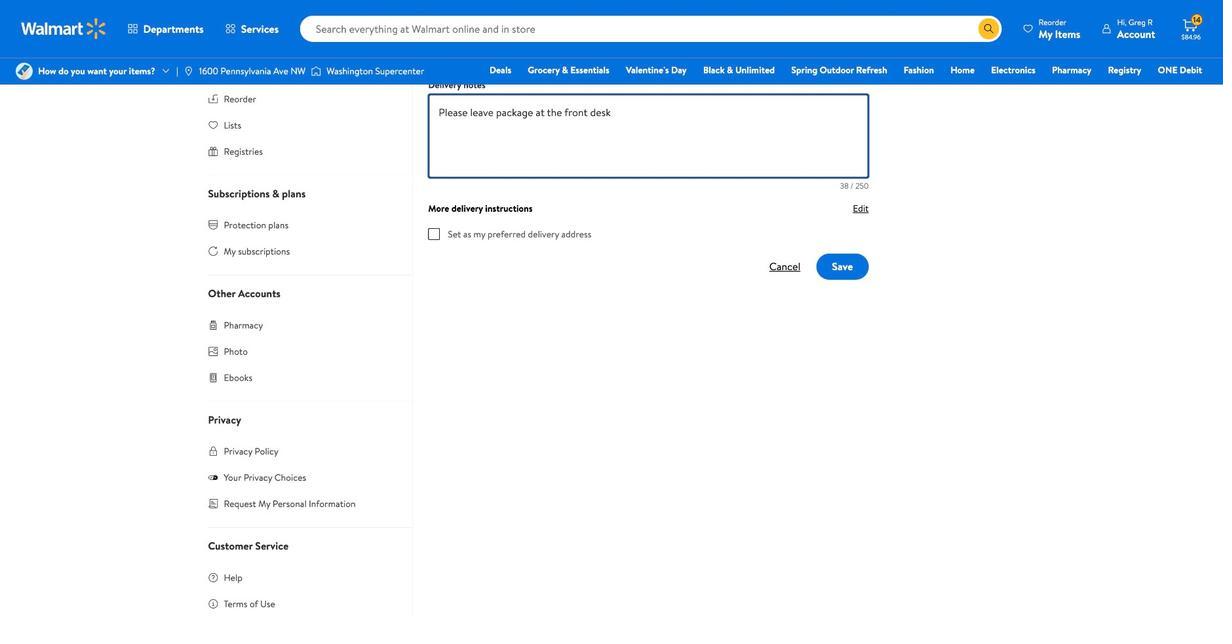 Task type: locate. For each thing, give the bounding box(es) containing it.
0 horizontal spatial  image
[[16, 63, 33, 80]]

icon image
[[208, 472, 219, 483]]

 image
[[16, 63, 33, 80], [183, 66, 194, 76]]

 image
[[311, 65, 321, 78]]

None checkbox
[[428, 228, 440, 240]]

None telephone field
[[428, 21, 869, 57]]

search icon image
[[984, 24, 994, 34]]

Walmart Site-Wide search field
[[300, 16, 1002, 42]]



Task type: describe. For each thing, give the bounding box(es) containing it.
Search search field
[[300, 16, 1002, 42]]

clear search field text image
[[963, 24, 973, 34]]

Building description, nearby landmark, etc. text field
[[428, 94, 869, 178]]

1 horizontal spatial  image
[[183, 66, 194, 76]]

walmart image
[[21, 18, 106, 39]]



Task type: vqa. For each thing, say whether or not it's contained in the screenshot.
 image
yes



